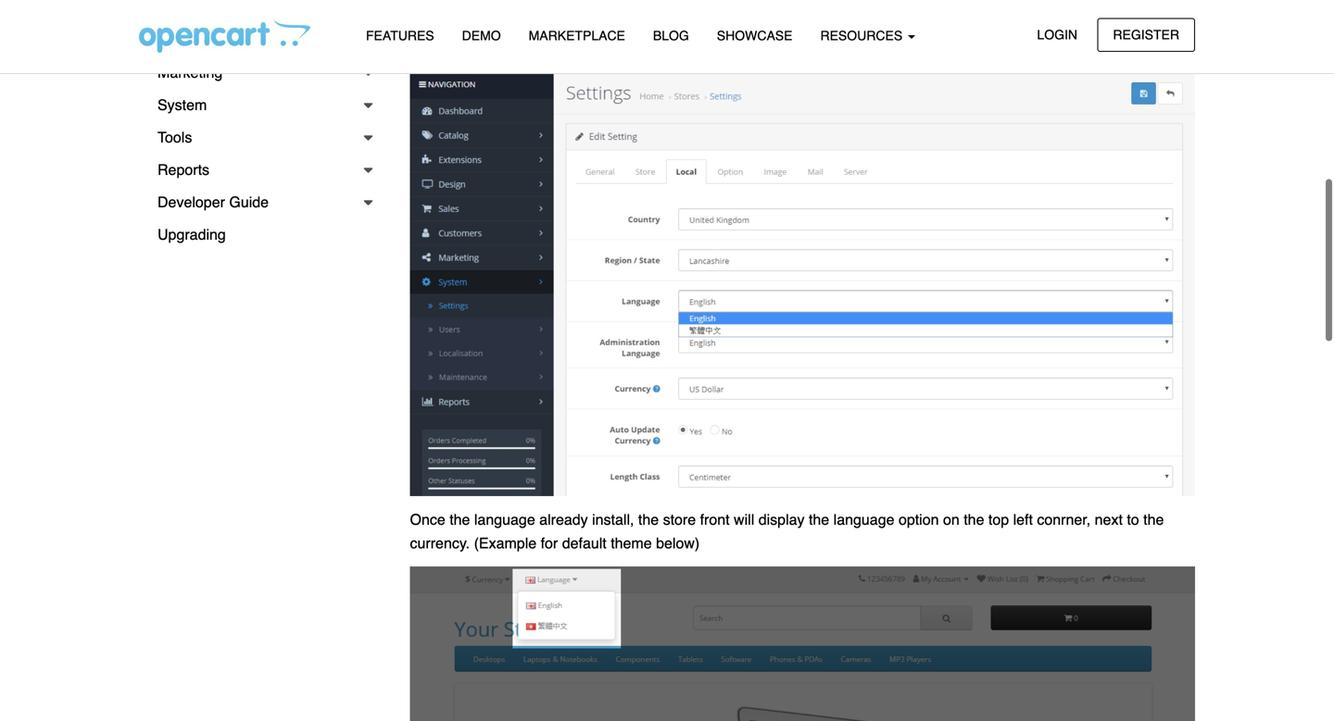 Task type: describe. For each thing, give the bounding box(es) containing it.
opencart - open source shopping cart solution image
[[139, 19, 310, 53]]

login
[[1037, 27, 1078, 42]]

for
[[541, 535, 558, 552]]

will
[[734, 511, 754, 528]]

store front - multi languages select image
[[410, 567, 1195, 722]]

store
[[663, 511, 696, 528]]

front
[[700, 511, 730, 528]]

developer guide
[[158, 194, 269, 211]]

marketplace link
[[515, 19, 639, 52]]

guide
[[229, 194, 269, 211]]

resources link
[[807, 19, 929, 52]]

reports link
[[139, 154, 382, 186]]

3 the from the left
[[809, 511, 829, 528]]

developer
[[158, 194, 225, 211]]

top
[[989, 511, 1009, 528]]

conrner,
[[1037, 511, 1091, 528]]

register
[[1113, 27, 1179, 42]]

marketplace
[[529, 28, 625, 43]]

left
[[1013, 511, 1033, 528]]

system
[[158, 96, 207, 113]]

showcase
[[717, 28, 793, 43]]

default
[[562, 535, 607, 552]]

5 the from the left
[[1143, 511, 1164, 528]]

once
[[410, 511, 445, 528]]

option
[[899, 511, 939, 528]]

sales
[[158, 32, 195, 49]]

2 language from the left
[[834, 511, 895, 528]]

demo link
[[448, 19, 515, 52]]

below)
[[656, 535, 700, 552]]

sales link
[[139, 24, 382, 57]]

select language for store front and admin image
[[410, 33, 1195, 496]]

upgrading link
[[139, 219, 382, 251]]

blog
[[653, 28, 689, 43]]

system link
[[139, 89, 382, 121]]

display
[[759, 511, 805, 528]]

2 the from the left
[[638, 511, 659, 528]]

blog link
[[639, 19, 703, 52]]

login link
[[1021, 18, 1093, 52]]



Task type: vqa. For each thing, say whether or not it's contained in the screenshot.
opencart within the 'OPENCART HAS CERTAIN TECHNICAL REQUIREMENTS FOR THE SOFTWARE TO OPERATE PROPERLY. THE SOFTWARE MUST BE UPLOADED TO A WEB SERVER, WHICH WILL MAKE THE STORE PUBLICLY AVAILABLE ON THE WEB. IF YOU DO NOT ALREADY HAVE A DOMAIN OR WEB HOSTING ACCOUNT, THOSE CAN EASILY BE PURCHASED FOR AN AFFORDABLE PRICE AT VARIOUS PLACES ONLINE.'
no



Task type: locate. For each thing, give the bounding box(es) containing it.
already
[[539, 511, 588, 528]]

language left option
[[834, 511, 895, 528]]

(example
[[474, 535, 537, 552]]

developer guide link
[[139, 186, 382, 219]]

features link
[[352, 19, 448, 52]]

theme
[[611, 535, 652, 552]]

0 horizontal spatial language
[[474, 511, 535, 528]]

the right to
[[1143, 511, 1164, 528]]

currency.
[[410, 535, 470, 552]]

install,
[[592, 511, 634, 528]]

the up theme
[[638, 511, 659, 528]]

once the language already install, the store front will display the language option on the top left conrner, next to the currency. (example for default theme below)
[[410, 511, 1164, 552]]

language
[[474, 511, 535, 528], [834, 511, 895, 528]]

showcase link
[[703, 19, 807, 52]]

marketing
[[158, 64, 223, 81]]

on
[[943, 511, 960, 528]]

marketing link
[[139, 57, 382, 89]]

the up currency.
[[450, 511, 470, 528]]

4 the from the left
[[964, 511, 984, 528]]

1 the from the left
[[450, 511, 470, 528]]

features
[[366, 28, 434, 43]]

1 language from the left
[[474, 511, 535, 528]]

the
[[450, 511, 470, 528], [638, 511, 659, 528], [809, 511, 829, 528], [964, 511, 984, 528], [1143, 511, 1164, 528]]

language up (example
[[474, 511, 535, 528]]

tools
[[158, 129, 192, 146]]

the right the on
[[964, 511, 984, 528]]

demo
[[462, 28, 501, 43]]

upgrading
[[158, 226, 226, 243]]

1 horizontal spatial language
[[834, 511, 895, 528]]

next
[[1095, 511, 1123, 528]]

reports
[[158, 161, 209, 178]]

to
[[1127, 511, 1139, 528]]

the right display
[[809, 511, 829, 528]]

register link
[[1097, 18, 1195, 52]]

resources
[[820, 28, 906, 43]]

tools link
[[139, 121, 382, 154]]



